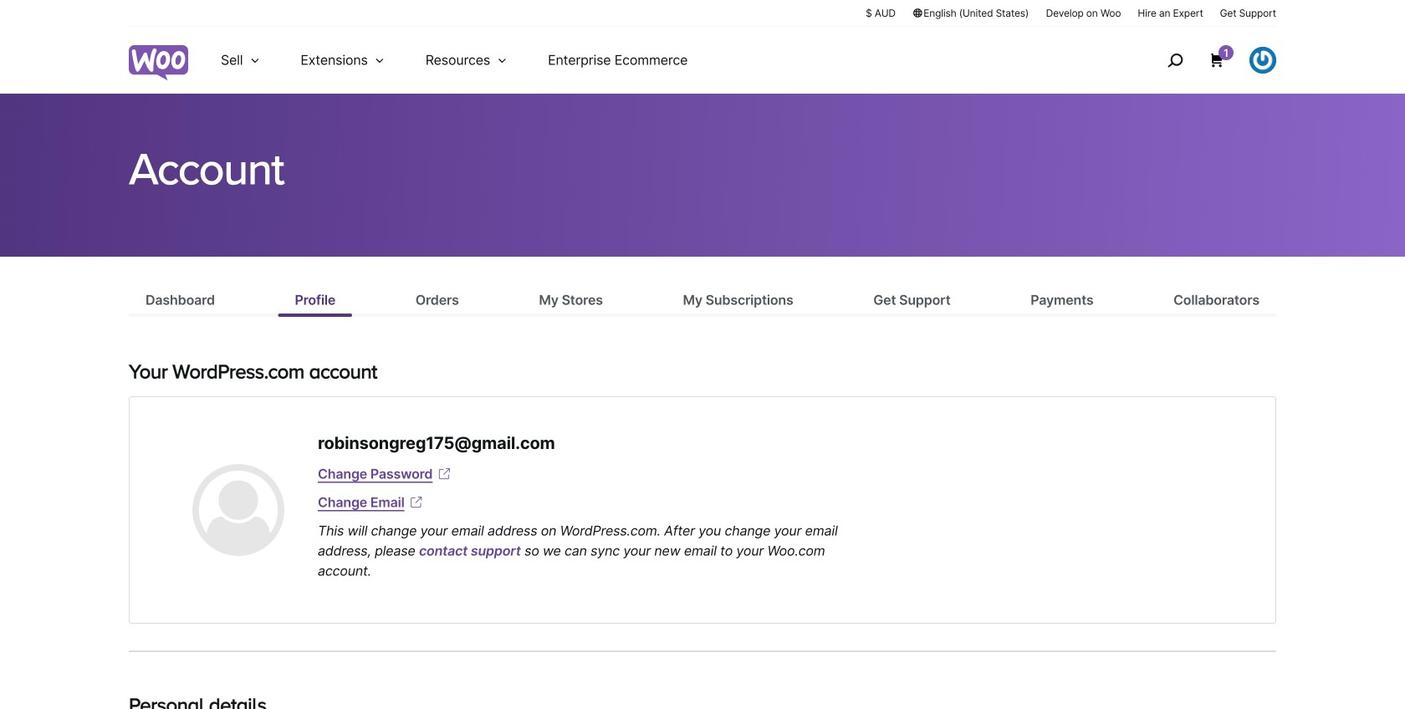 Task type: describe. For each thing, give the bounding box(es) containing it.
gravatar image image
[[192, 464, 284, 556]]

external link image
[[436, 466, 453, 483]]

search image
[[1162, 47, 1189, 74]]

external link image
[[408, 494, 425, 511]]

service navigation menu element
[[1132, 33, 1277, 87]]



Task type: locate. For each thing, give the bounding box(es) containing it.
open account menu image
[[1250, 47, 1277, 74]]



